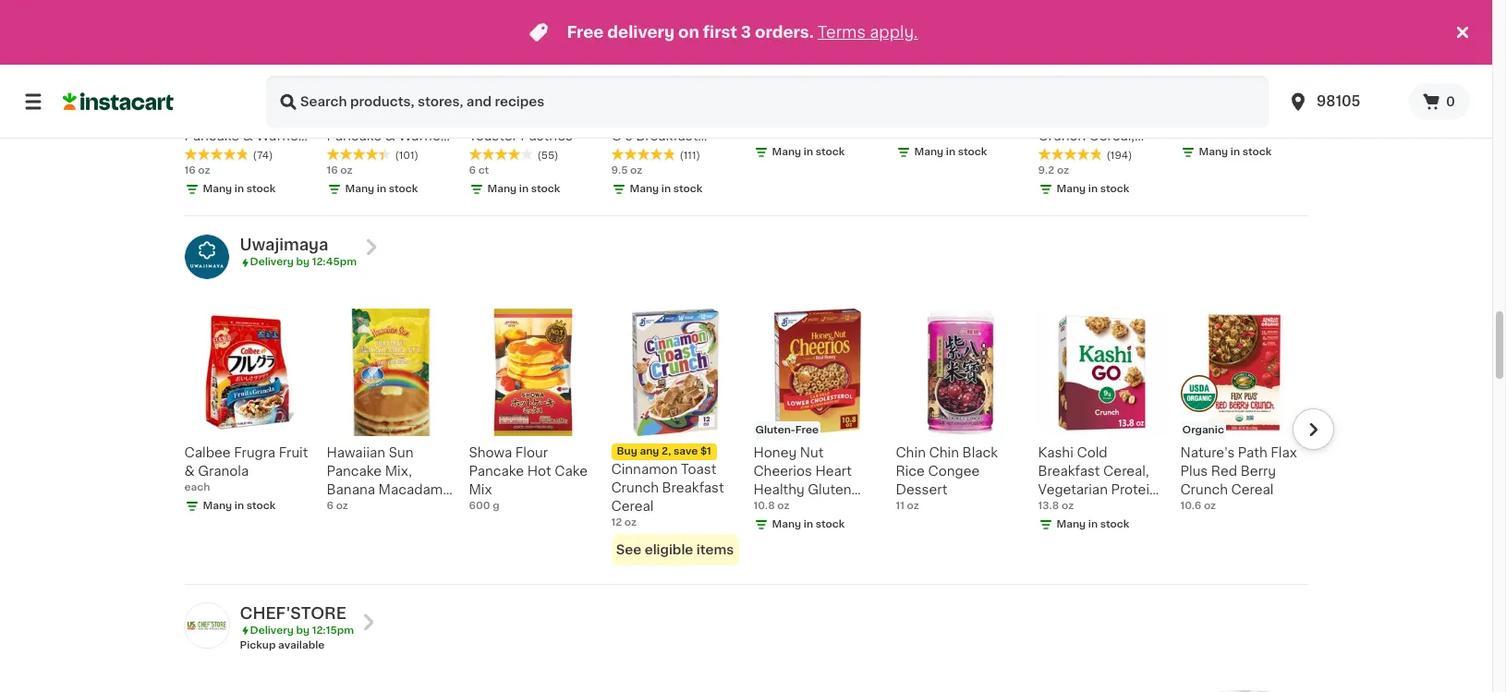 Task type: locate. For each thing, give the bounding box(es) containing it.
breakfast
[[636, 130, 698, 143], [1038, 465, 1100, 477], [662, 481, 724, 494], [786, 501, 848, 514]]

gluten-free
[[898, 71, 961, 81], [756, 425, 819, 435]]

12
[[1181, 129, 1192, 139], [611, 517, 622, 527]]

waffle inside birch benders organic buttermilk pancake & waffle mix
[[257, 130, 298, 143]]

& up (74)
[[243, 130, 253, 143]]

strawberry
[[469, 111, 541, 124]]

nut left rolled at the top right of the page
[[713, 111, 737, 124]]

in down oats
[[804, 147, 813, 157]]

cut
[[847, 93, 870, 106]]

berry down the flax on the bottom right of the page
[[1241, 465, 1276, 477]]

mix left (74)
[[184, 148, 207, 161]]

10.8 oz
[[754, 501, 790, 511]]

by up available
[[296, 625, 310, 636]]

1 16 from the left
[[184, 166, 196, 176]]

farm inside cascadian farm organic cinnamon crunch cereal, whole grain cereal
[[1111, 93, 1143, 106]]

0 button
[[1410, 83, 1471, 120]]

oz right 11
[[907, 501, 919, 511]]

1 vertical spatial 6
[[327, 501, 334, 511]]

1 16 oz from the left
[[184, 166, 210, 176]]

nut
[[713, 111, 737, 124], [800, 446, 824, 459], [327, 501, 350, 514]]

crunch up 10.6 in the right of the page
[[1181, 483, 1228, 496]]

in down grain
[[1089, 184, 1098, 194]]

path for frosted
[[527, 93, 556, 106]]

1 vertical spatial delivery
[[250, 625, 294, 636]]

0 horizontal spatial granola
[[198, 465, 249, 477]]

0 vertical spatial nature's
[[469, 93, 523, 106]]

stock down protein,
[[1101, 519, 1130, 529]]

13.8
[[1038, 501, 1060, 511]]

many down 'fiber'
[[1057, 519, 1086, 529]]

cereal inside honey nut cheerios heart healthy gluten free breakfast cereal
[[754, 520, 796, 533]]

1 vertical spatial cereal,
[[1104, 465, 1149, 477]]

see eligible items button
[[611, 534, 739, 565]]

farm up (111)
[[683, 93, 716, 106]]

granola inside field day organic granola 12 oz
[[1181, 111, 1232, 124]]

0 vertical spatial cereal,
[[1089, 130, 1135, 143]]

granola
[[1181, 111, 1232, 124], [198, 465, 249, 477]]

honey nut cheerios heart healthy gluten free breakfast cereal
[[754, 446, 852, 533]]

path up frosted
[[527, 93, 556, 106]]

many down field day organic granola 12 oz on the top of the page
[[1199, 147, 1229, 157]]

16
[[184, 166, 196, 176], [327, 166, 338, 176]]

see
[[616, 543, 642, 556]]

oz right 10.6 in the right of the page
[[1204, 501, 1216, 511]]

Search field
[[266, 76, 1269, 128]]

1 vertical spatial by
[[296, 625, 310, 636]]

waffle
[[257, 130, 298, 143], [399, 130, 441, 143]]

whole
[[1038, 148, 1079, 161]]

1 vertical spatial nature's
[[1181, 446, 1235, 459]]

breakfast down toast on the left bottom
[[662, 481, 724, 494]]

0 vertical spatial each
[[754, 129, 780, 139]]

flour
[[516, 446, 548, 459]]

1 horizontal spatial granola
[[1181, 111, 1232, 124]]

breakfast down gluten
[[786, 501, 848, 514]]

2 vertical spatial cereal,
[[1075, 501, 1120, 514]]

oz up see at the left
[[625, 517, 637, 527]]

birch benders organic buttermilk pancake & waffle mix
[[184, 93, 307, 161]]

0 vertical spatial berry
[[559, 93, 595, 106]]

1 horizontal spatial berry
[[1241, 465, 1276, 477]]

2 16 oz from the left
[[327, 166, 353, 176]]

breakfast up (111)
[[636, 130, 698, 143]]

cereal, down vegetarian
[[1075, 501, 1120, 514]]

each inside organic thick cut rolled oats each
[[754, 129, 780, 139]]

pamela's baking & pancake mix 64 oz
[[896, 93, 1015, 139]]

1 horizontal spatial 6
[[469, 166, 476, 176]]

0 horizontal spatial nut
[[327, 501, 350, 514]]

16 down birch benders organic buttermilk pancake & waffle mix
[[184, 166, 196, 176]]

benders inside birch benders organic classic pancake & waffle mix
[[364, 93, 418, 106]]

oz
[[913, 129, 925, 139], [1194, 129, 1206, 139], [198, 166, 210, 176], [340, 166, 353, 176], [630, 166, 643, 176], [1057, 166, 1069, 176], [336, 501, 348, 511], [778, 501, 790, 511], [907, 501, 919, 511], [1062, 501, 1074, 511], [1204, 501, 1216, 511], [625, 517, 637, 527]]

organic
[[186, 71, 228, 81], [329, 71, 371, 81], [471, 71, 513, 81], [613, 71, 655, 81], [756, 71, 798, 81], [1040, 71, 1082, 81], [1183, 71, 1225, 81], [754, 93, 805, 106], [1253, 93, 1305, 106], [184, 111, 236, 124], [327, 111, 378, 124], [611, 111, 663, 124], [1038, 111, 1090, 124], [1183, 425, 1225, 435]]

0 horizontal spatial gluten-free
[[756, 425, 819, 435]]

0 horizontal spatial berry
[[559, 93, 595, 106]]

cinnamon
[[1093, 111, 1160, 124], [611, 463, 678, 476]]

each inside the calbee frugra fruit & granola each
[[184, 482, 210, 492]]

1 by from the top
[[296, 257, 310, 267]]

cereal down 10.8 oz
[[754, 520, 796, 533]]

mix
[[955, 111, 978, 124], [184, 148, 207, 161], [327, 148, 350, 161], [469, 483, 492, 496]]

nature's inside nature's path flax plus red berry crunch cereal 10.6 oz
[[1181, 446, 1235, 459]]

1 vertical spatial each
[[184, 482, 210, 492]]

0 horizontal spatial cascadian
[[611, 93, 680, 106]]

1 horizontal spatial benders
[[364, 93, 418, 106]]

rolled
[[754, 111, 795, 124]]

1 vertical spatial 12
[[611, 517, 622, 527]]

1 horizontal spatial each
[[754, 129, 780, 139]]

2 waffle from the left
[[399, 130, 441, 143]]

0 horizontal spatial path
[[527, 93, 556, 106]]

gluten- up day
[[1232, 71, 1272, 81]]

benders up classic on the top of page
[[364, 93, 418, 106]]

0 horizontal spatial each
[[184, 482, 210, 492]]

0 horizontal spatial farm
[[683, 93, 716, 106]]

cereal, up (194)
[[1089, 130, 1135, 143]]

oz down banana
[[336, 501, 348, 511]]

healthy
[[754, 483, 805, 496]]

0 horizontal spatial waffle
[[257, 130, 298, 143]]

& right baking
[[1005, 93, 1015, 106]]

each down "calbee"
[[184, 482, 210, 492]]

nature's inside nature's path berry strawberry frosted toaster pastries
[[469, 93, 523, 106]]

vegetarian
[[1038, 483, 1108, 496]]

1 vertical spatial cinnamon
[[611, 463, 678, 476]]

breakfast inside honey nut cheerios heart healthy gluten free breakfast cereal
[[786, 501, 848, 514]]

oz down birch benders organic classic pancake & waffle mix
[[340, 166, 353, 176]]

2 delivery from the top
[[250, 625, 294, 636]]

1 horizontal spatial 12
[[1181, 129, 1192, 139]]

each
[[754, 129, 780, 139], [184, 482, 210, 492]]

1 delivery from the top
[[250, 257, 294, 267]]

many in stock down vegetarian
[[1057, 519, 1130, 529]]

free down healthy
[[754, 501, 783, 514]]

2 horizontal spatial gluten-
[[1232, 71, 1272, 81]]

breakfast inside cascadian farm organic honey nut o's breakfast cereal
[[636, 130, 698, 143]]

16 oz down birch benders organic buttermilk pancake & waffle mix
[[184, 166, 210, 176]]

farm inside cascadian farm organic honey nut o's breakfast cereal
[[683, 93, 716, 106]]

organic inside cascadian farm organic honey nut o's breakfast cereal
[[611, 111, 663, 124]]

9.5 oz
[[611, 166, 643, 176]]

0 vertical spatial 6
[[469, 166, 476, 176]]

item badge image
[[1181, 375, 1218, 412]]

1 horizontal spatial honey
[[754, 446, 797, 459]]

free left the delivery
[[567, 25, 604, 40]]

2 horizontal spatial nut
[[800, 446, 824, 459]]

11
[[896, 501, 905, 511]]

gluten-
[[898, 71, 938, 81], [1232, 71, 1272, 81], [756, 425, 796, 435]]

gluten-free up cheerios
[[756, 425, 819, 435]]

9.5
[[611, 166, 628, 176]]

0 horizontal spatial gluten-
[[756, 425, 796, 435]]

1 vertical spatial item carousel region
[[159, 301, 1334, 576]]

delivery for delivery by 12:45pm
[[250, 257, 294, 267]]

1 farm from the left
[[683, 93, 716, 106]]

berry inside nature's path berry strawberry frosted toaster pastries
[[559, 93, 595, 106]]

16 for birch benders organic buttermilk pancake & waffle mix
[[184, 166, 196, 176]]

path inside nature's path flax plus red berry crunch cereal 10.6 oz
[[1238, 446, 1268, 459]]

& inside birch benders organic classic pancake & waffle mix
[[385, 130, 396, 143]]

birch inside birch benders organic classic pancake & waffle mix
[[327, 93, 360, 106]]

1 vertical spatial nut
[[800, 446, 824, 459]]

& inside the calbee frugra fruit & granola each
[[184, 465, 195, 477]]

16 oz for birch benders organic classic pancake & waffle mix
[[327, 166, 353, 176]]

many in stock down the calbee frugra fruit & granola each
[[203, 501, 276, 511]]

many down pamela's baking & pancake mix 64 oz
[[915, 147, 944, 157]]

1 horizontal spatial farm
[[1111, 93, 1143, 106]]

benders
[[221, 93, 276, 106], [364, 93, 418, 106]]

&
[[1005, 93, 1015, 106], [243, 130, 253, 143], [385, 130, 396, 143], [184, 465, 195, 477]]

oz down field
[[1194, 129, 1206, 139]]

0 vertical spatial cinnamon
[[1093, 111, 1160, 124]]

many in stock down (74)
[[203, 184, 276, 194]]

1 horizontal spatial gluten-
[[898, 71, 938, 81]]

plus
[[1181, 465, 1208, 477]]

6 down banana
[[327, 501, 334, 511]]

0
[[1447, 95, 1456, 108]]

organic inside birch benders organic buttermilk pancake & waffle mix
[[184, 111, 236, 124]]

honey inside honey nut cheerios heart healthy gluten free breakfast cereal
[[754, 446, 797, 459]]

many down birch benders organic buttermilk pancake & waffle mix
[[203, 184, 232, 194]]

granola down field
[[1181, 111, 1232, 124]]

0 horizontal spatial cinnamon
[[611, 463, 678, 476]]

64
[[896, 129, 910, 139]]

each for rolled
[[754, 129, 780, 139]]

& inside birch benders organic buttermilk pancake & waffle mix
[[243, 130, 253, 143]]

by
[[296, 257, 310, 267], [296, 625, 310, 636]]

1 horizontal spatial cinnamon
[[1093, 111, 1160, 124]]

12 up see at the left
[[611, 517, 622, 527]]

2 vertical spatial nut
[[327, 501, 350, 514]]

apply.
[[870, 25, 918, 40]]

birch for birch benders organic classic pancake & waffle mix
[[327, 93, 360, 106]]

0 vertical spatial delivery
[[250, 257, 294, 267]]

crunch
[[1038, 130, 1086, 143], [611, 481, 659, 494], [1181, 483, 1228, 496], [1038, 520, 1086, 533]]

1 horizontal spatial birch
[[327, 93, 360, 106]]

stock down pamela's baking & pancake mix 64 oz
[[958, 147, 987, 157]]

nature's up strawberry
[[469, 93, 523, 106]]

2 16 from the left
[[327, 166, 338, 176]]

pancake
[[896, 111, 951, 124], [184, 130, 240, 143], [327, 130, 382, 143], [327, 465, 382, 477], [469, 465, 524, 477]]

cascadian
[[611, 93, 680, 106], [1038, 93, 1107, 106]]

delivery by 12:45pm
[[250, 257, 357, 267]]

0 vertical spatial item carousel region
[[184, 0, 1334, 208]]

gluten- up pamela's
[[898, 71, 938, 81]]

cereal inside buy any 2, save $1 cinnamon toast crunch breakfast cereal 12 oz
[[611, 500, 654, 513]]

breakfast inside buy any 2, save $1 cinnamon toast crunch breakfast cereal 12 oz
[[662, 481, 724, 494]]

granola down "calbee"
[[198, 465, 249, 477]]

waffle down the buttermilk
[[257, 130, 298, 143]]

see eligible items
[[616, 543, 734, 556]]

calbee frugra fruit & granola each
[[184, 446, 308, 492]]

2 cascadian from the left
[[1038, 93, 1107, 106]]

protein,
[[1111, 483, 1161, 496]]

many in stock down grain
[[1057, 184, 1130, 194]]

0 horizontal spatial nature's
[[469, 93, 523, 106]]

in down pastries
[[519, 184, 529, 194]]

0 vertical spatial path
[[527, 93, 556, 106]]

1 vertical spatial gluten-free
[[756, 425, 819, 435]]

cereal up 9.5 oz
[[611, 148, 654, 161]]

0 vertical spatial granola
[[1181, 111, 1232, 124]]

crunch inside cascadian farm organic cinnamon crunch cereal, whole grain cereal
[[1038, 130, 1086, 143]]

chin
[[896, 446, 926, 459], [929, 446, 959, 459]]

1 horizontal spatial nut
[[713, 111, 737, 124]]

mix inside birch benders organic classic pancake & waffle mix
[[327, 148, 350, 161]]

berry inside nature's path flax plus red berry crunch cereal 10.6 oz
[[1241, 465, 1276, 477]]

0 horizontal spatial 6
[[327, 501, 334, 511]]

chef'store image
[[184, 603, 229, 648]]

nut inside honey nut cheerios heart healthy gluten free breakfast cereal
[[800, 446, 824, 459]]

path inside nature's path berry strawberry frosted toaster pastries
[[527, 93, 556, 106]]

pancake inside hawaiian sun pancake mix, banana macadamia nut
[[327, 465, 382, 477]]

1 horizontal spatial chin
[[929, 446, 959, 459]]

mix inside birch benders organic buttermilk pancake & waffle mix
[[184, 148, 207, 161]]

cereal,
[[1089, 130, 1135, 143], [1104, 465, 1149, 477], [1075, 501, 1120, 514]]

& down "calbee"
[[184, 465, 195, 477]]

crunch down 'fiber'
[[1038, 520, 1086, 533]]

cascadian for honey
[[611, 93, 680, 106]]

farm
[[683, 93, 716, 106], [1111, 93, 1143, 106]]

berry up frosted
[[559, 93, 595, 106]]

free
[[567, 25, 604, 40], [938, 71, 961, 81], [1272, 71, 1295, 81], [796, 425, 819, 435], [754, 501, 783, 514]]

nature's path flax plus red berry crunch cereal 10.6 oz
[[1181, 446, 1297, 511]]

0 horizontal spatial birch
[[184, 93, 218, 106]]

waffle inside birch benders organic classic pancake & waffle mix
[[399, 130, 441, 143]]

1 benders from the left
[[221, 93, 276, 106]]

1 vertical spatial path
[[1238, 446, 1268, 459]]

2 farm from the left
[[1111, 93, 1143, 106]]

12:45pm
[[312, 257, 357, 267]]

in
[[804, 147, 813, 157], [946, 147, 956, 157], [1231, 147, 1241, 157], [235, 184, 244, 194], [377, 184, 386, 194], [519, 184, 529, 194], [662, 184, 671, 194], [1089, 184, 1098, 194], [235, 501, 244, 511], [804, 519, 813, 529], [1089, 519, 1098, 529]]

gluten-free up pamela's
[[898, 71, 961, 81]]

farm up (194)
[[1111, 93, 1143, 106]]

crunch down buy
[[611, 481, 659, 494]]

frugra
[[234, 446, 276, 459]]

oz right 9.2
[[1057, 166, 1069, 176]]

0 vertical spatial gluten-free
[[898, 71, 961, 81]]

1 waffle from the left
[[257, 130, 298, 143]]

0 vertical spatial nut
[[713, 111, 737, 124]]

gluten-free for pamela's baking & pancake mix
[[898, 71, 961, 81]]

pancake inside pamela's baking & pancake mix 64 oz
[[896, 111, 951, 124]]

thick
[[809, 93, 844, 106]]

6
[[469, 166, 476, 176], [327, 501, 334, 511]]

1 horizontal spatial nature's
[[1181, 446, 1235, 459]]

10.8
[[754, 501, 775, 511]]

(101)
[[395, 151, 419, 161]]

1 cascadian from the left
[[611, 93, 680, 106]]

None search field
[[266, 76, 1269, 128]]

pancake down the 'hawaiian'
[[327, 465, 382, 477]]

breakfast up vegetarian
[[1038, 465, 1100, 477]]

free delivery on first 3 orders. terms apply.
[[567, 25, 918, 40]]

gluten-free for honey nut cheerios heart healthy gluten free breakfast cereal
[[756, 425, 819, 435]]

by down uwajimaya
[[296, 257, 310, 267]]

1 horizontal spatial path
[[1238, 446, 1268, 459]]

0 vertical spatial by
[[296, 257, 310, 267]]

honey up cheerios
[[754, 446, 797, 459]]

stock down (101)
[[389, 184, 418, 194]]

stock down the calbee frugra fruit & granola each
[[247, 501, 276, 511]]

benders up the buttermilk
[[221, 93, 276, 106]]

1 vertical spatial berry
[[1241, 465, 1276, 477]]

0 horizontal spatial 16
[[184, 166, 196, 176]]

path for red
[[1238, 446, 1268, 459]]

by for 12:45pm
[[296, 257, 310, 267]]

birch inside birch benders organic buttermilk pancake & waffle mix
[[184, 93, 218, 106]]

delivery up pickup available
[[250, 625, 294, 636]]

★★★★★
[[184, 148, 249, 161], [184, 148, 249, 161], [327, 148, 391, 161], [327, 148, 391, 161], [469, 148, 534, 161], [469, 148, 534, 161], [611, 148, 676, 161], [611, 148, 676, 161], [1038, 148, 1103, 161], [1038, 148, 1103, 161]]

on
[[679, 25, 700, 40]]

cereal, up protein,
[[1104, 465, 1149, 477]]

gluten- for pamela's baking & pancake mix
[[898, 71, 938, 81]]

1 vertical spatial honey
[[754, 446, 797, 459]]

benders for buttermilk
[[221, 93, 276, 106]]

2 birch from the left
[[327, 93, 360, 106]]

buttermilk
[[239, 111, 307, 124]]

crunch inside kashi cold breakfast cereal, vegetarian protein, fiber cereal, crunch
[[1038, 520, 1086, 533]]

nature's up plus
[[1181, 446, 1235, 459]]

0 horizontal spatial benders
[[221, 93, 276, 106]]

1 chin from the left
[[896, 446, 926, 459]]

many
[[772, 147, 802, 157], [915, 147, 944, 157], [1199, 147, 1229, 157], [203, 184, 232, 194], [345, 184, 375, 194], [488, 184, 517, 194], [630, 184, 659, 194], [1057, 184, 1086, 194], [203, 501, 232, 511], [772, 519, 802, 529], [1057, 519, 1086, 529]]

6 left ct
[[469, 166, 476, 176]]

stock down gluten
[[816, 519, 845, 529]]

0 horizontal spatial honey
[[666, 111, 710, 124]]

benders inside birch benders organic buttermilk pancake & waffle mix
[[221, 93, 276, 106]]

rice
[[896, 465, 925, 477]]

1 horizontal spatial gluten-free
[[898, 71, 961, 81]]

1 vertical spatial granola
[[198, 465, 249, 477]]

1 horizontal spatial waffle
[[399, 130, 441, 143]]

cascadian inside cascadian farm organic cinnamon crunch cereal, whole grain cereal
[[1038, 93, 1107, 106]]

each down rolled at the top right of the page
[[754, 129, 780, 139]]

0 horizontal spatial 16 oz
[[184, 166, 210, 176]]

baking
[[957, 93, 1001, 106]]

cereal inside cascadian farm organic honey nut o's breakfast cereal
[[611, 148, 654, 161]]

pancake inside birch benders organic classic pancake & waffle mix
[[327, 130, 382, 143]]

in down gluten
[[804, 519, 813, 529]]

2 benders from the left
[[364, 93, 418, 106]]

cereal right grain
[[1121, 148, 1163, 161]]

in down birch benders organic buttermilk pancake & waffle mix
[[235, 184, 244, 194]]

stock down oats
[[816, 147, 845, 157]]

cascadian inside cascadian farm organic honey nut o's breakfast cereal
[[611, 93, 680, 106]]

many down 9.2 oz
[[1057, 184, 1086, 194]]

organic inside cascadian farm organic cinnamon crunch cereal, whole grain cereal
[[1038, 111, 1090, 124]]

pancake inside birch benders organic buttermilk pancake & waffle mix
[[184, 130, 240, 143]]

cinnamon up (194)
[[1093, 111, 1160, 124]]

1 horizontal spatial 16 oz
[[327, 166, 353, 176]]

(74)
[[253, 151, 273, 161]]

crunch inside buy any 2, save $1 cinnamon toast crunch breakfast cereal 12 oz
[[611, 481, 659, 494]]

1 birch from the left
[[184, 93, 218, 106]]

0 horizontal spatial chin
[[896, 446, 926, 459]]

0 horizontal spatial 12
[[611, 517, 622, 527]]

gluten- up cheerios
[[756, 425, 796, 435]]

chin up rice
[[896, 446, 926, 459]]

1 horizontal spatial 16
[[327, 166, 338, 176]]

0 vertical spatial honey
[[666, 111, 710, 124]]

item carousel region
[[184, 0, 1334, 208], [159, 301, 1334, 576]]

2 by from the top
[[296, 625, 310, 636]]

1 horizontal spatial cascadian
[[1038, 93, 1107, 106]]

cereal down red
[[1232, 483, 1274, 496]]

0 vertical spatial 12
[[1181, 129, 1192, 139]]



Task type: vqa. For each thing, say whether or not it's contained in the screenshot.
Waffles, related to Blueberry
no



Task type: describe. For each thing, give the bounding box(es) containing it.
organic inside field day organic granola 12 oz
[[1253, 93, 1305, 106]]

heart
[[816, 465, 852, 477]]

free inside limited time offer region
[[567, 25, 604, 40]]

instacart logo image
[[63, 91, 174, 113]]

terms
[[818, 25, 866, 40]]

9.2
[[1038, 166, 1055, 176]]

chin chin black rice congee dessert 11 oz
[[896, 446, 998, 511]]

free up field day organic granola 12 oz on the top of the page
[[1272, 71, 1295, 81]]

field
[[1181, 93, 1219, 106]]

classic
[[382, 111, 429, 124]]

birch benders organic classic pancake & waffle mix
[[327, 93, 441, 161]]

in down field day organic granola 12 oz on the top of the page
[[1231, 147, 1241, 157]]

6 ct
[[469, 166, 489, 176]]

98105 button
[[1277, 76, 1410, 128]]

many down the calbee frugra fruit & granola each
[[203, 501, 232, 511]]

cinnamon inside cascadian farm organic cinnamon crunch cereal, whole grain cereal
[[1093, 111, 1160, 124]]

10.6
[[1181, 501, 1202, 511]]

oz down vegetarian
[[1062, 501, 1074, 511]]

oz right 9.5
[[630, 166, 643, 176]]

nut inside hawaiian sun pancake mix, banana macadamia nut
[[327, 501, 350, 514]]

terms apply. link
[[818, 25, 918, 40]]

pancake inside showa flour pancake hot cake mix 600 g
[[469, 465, 524, 477]]

pickup available
[[240, 640, 325, 650]]

orders.
[[755, 25, 814, 40]]

cinnamon inside buy any 2, save $1 cinnamon toast crunch breakfast cereal 12 oz
[[611, 463, 678, 476]]

pickup
[[240, 640, 276, 650]]

stock down (111)
[[674, 184, 703, 194]]

98105 button
[[1288, 76, 1399, 128]]

oz inside chin chin black rice congee dessert 11 oz
[[907, 501, 919, 511]]

by for 12:15pm
[[296, 625, 310, 636]]

items
[[697, 543, 734, 556]]

dessert
[[896, 483, 948, 496]]

grain
[[1083, 148, 1118, 161]]

in down pamela's baking & pancake mix 64 oz
[[946, 147, 956, 157]]

many down ct
[[488, 184, 517, 194]]

nature's for plus
[[1181, 446, 1235, 459]]

honey inside cascadian farm organic honey nut o's breakfast cereal
[[666, 111, 710, 124]]

kashi
[[1038, 446, 1074, 459]]

many in stock down (55)
[[488, 184, 560, 194]]

product group
[[611, 308, 739, 565]]

kashi cold breakfast cereal, vegetarian protein, fiber cereal, crunch
[[1038, 446, 1161, 533]]

9.2 oz
[[1038, 166, 1069, 176]]

free up cheerios
[[796, 425, 819, 435]]

nature's path berry strawberry frosted toaster pastries
[[469, 93, 595, 143]]

each for &
[[184, 482, 210, 492]]

farm for honey
[[683, 93, 716, 106]]

showa flour pancake hot cake mix 600 g
[[469, 446, 588, 511]]

in down birch benders organic classic pancake & waffle mix
[[377, 184, 386, 194]]

oz inside nature's path flax plus red berry crunch cereal 10.6 oz
[[1204, 501, 1216, 511]]

many in stock down (111)
[[630, 184, 703, 194]]

6 oz
[[327, 501, 348, 511]]

16 oz for birch benders organic buttermilk pancake & waffle mix
[[184, 166, 210, 176]]

oz down healthy
[[778, 501, 790, 511]]

item carousel region containing calbee frugra fruit & granola
[[159, 301, 1334, 576]]

cold
[[1077, 446, 1108, 459]]

free inside honey nut cheerios heart healthy gluten free breakfast cereal
[[754, 501, 783, 514]]

2 chin from the left
[[929, 446, 959, 459]]

many in stock down (101)
[[345, 184, 418, 194]]

farm for cinnamon
[[1111, 93, 1143, 106]]

stock down (55)
[[531, 184, 560, 194]]

oz down birch benders organic buttermilk pancake & waffle mix
[[198, 166, 210, 176]]

delivery by 12:15pm
[[250, 625, 354, 636]]

cereal inside cascadian farm organic cinnamon crunch cereal, whole grain cereal
[[1121, 148, 1163, 161]]

toaster
[[469, 130, 517, 143]]

$1
[[701, 446, 712, 456]]

many down 9.5 oz
[[630, 184, 659, 194]]

free up pamela's
[[938, 71, 961, 81]]

3
[[741, 25, 752, 40]]

12 inside buy any 2, save $1 cinnamon toast crunch breakfast cereal 12 oz
[[611, 517, 622, 527]]

chef'store
[[240, 606, 347, 621]]

in down cascadian farm organic honey nut o's breakfast cereal
[[662, 184, 671, 194]]

16 for birch benders organic classic pancake & waffle mix
[[327, 166, 338, 176]]

calbee
[[184, 446, 231, 459]]

pastries
[[521, 130, 573, 143]]

many down rolled at the top right of the page
[[772, 147, 802, 157]]

congee
[[928, 465, 980, 477]]

cascadian farm organic honey nut o's breakfast cereal
[[611, 93, 737, 161]]

showa
[[469, 446, 512, 459]]

mix inside showa flour pancake hot cake mix 600 g
[[469, 483, 492, 496]]

12:15pm
[[312, 625, 354, 636]]

delivery for delivery by 12:15pm
[[250, 625, 294, 636]]

fruit
[[279, 446, 308, 459]]

ct
[[478, 166, 489, 176]]

first
[[703, 25, 737, 40]]

sun
[[389, 446, 414, 459]]

cake
[[555, 465, 588, 477]]

600
[[469, 501, 490, 511]]

(194)
[[1107, 151, 1133, 161]]

6 for 6 ct
[[469, 166, 476, 176]]

nature's for strawberry
[[469, 93, 523, 106]]

organic thick cut rolled oats each
[[754, 93, 870, 139]]

many in stock down oats
[[772, 147, 845, 157]]

stock down field day organic granola 12 oz on the top of the page
[[1243, 147, 1272, 157]]

stock down (194)
[[1101, 184, 1130, 194]]

red
[[1212, 465, 1238, 477]]

12 inside field day organic granola 12 oz
[[1181, 129, 1192, 139]]

waffle for classic
[[399, 130, 441, 143]]

many in stock down pamela's baking & pancake mix 64 oz
[[915, 147, 987, 157]]

uwajimaya image
[[184, 235, 229, 279]]

stock down (74)
[[247, 184, 276, 194]]

many in stock down gluten
[[772, 519, 845, 529]]

6 for 6 oz
[[327, 501, 334, 511]]

macadamia
[[379, 483, 454, 496]]

item carousel region containing birch benders organic buttermilk pancake & waffle mix
[[184, 0, 1334, 208]]

many in stock down field day organic granola 12 oz on the top of the page
[[1199, 147, 1272, 157]]

2,
[[662, 446, 671, 456]]

hot
[[527, 465, 551, 477]]

fiber
[[1038, 501, 1071, 514]]

flax
[[1271, 446, 1297, 459]]

field day organic granola 12 oz
[[1181, 93, 1305, 139]]

cereal, inside cascadian farm organic cinnamon crunch cereal, whole grain cereal
[[1089, 130, 1135, 143]]

mix,
[[385, 465, 412, 477]]

& inside pamela's baking & pancake mix 64 oz
[[1005, 93, 1015, 106]]

black
[[963, 446, 998, 459]]

any
[[640, 446, 659, 456]]

breakfast inside kashi cold breakfast cereal, vegetarian protein, fiber cereal, crunch
[[1038, 465, 1100, 477]]

gluten- for honey nut cheerios heart healthy gluten free breakfast cereal
[[756, 425, 796, 435]]

buy any 2, save $1 cinnamon toast crunch breakfast cereal 12 oz
[[611, 446, 724, 527]]

limited time offer region
[[0, 0, 1452, 65]]

waffle for buttermilk
[[257, 130, 298, 143]]

oz inside pamela's baking & pancake mix 64 oz
[[913, 129, 925, 139]]

benders for classic
[[364, 93, 418, 106]]

many down birch benders organic classic pancake & waffle mix
[[345, 184, 375, 194]]

mix inside pamela's baking & pancake mix 64 oz
[[955, 111, 978, 124]]

g
[[493, 501, 500, 511]]

cascadian farm organic cinnamon crunch cereal, whole grain cereal
[[1038, 93, 1163, 161]]

delivery
[[608, 25, 675, 40]]

day
[[1222, 93, 1250, 106]]

granola inside the calbee frugra fruit & granola each
[[198, 465, 249, 477]]

birch for birch benders organic buttermilk pancake & waffle mix
[[184, 93, 218, 106]]

banana
[[327, 483, 375, 496]]

oats
[[798, 111, 830, 124]]

in down vegetarian
[[1089, 519, 1098, 529]]

eligible
[[645, 543, 694, 556]]

(55)
[[537, 151, 559, 161]]

cereal inside nature's path flax plus red berry crunch cereal 10.6 oz
[[1232, 483, 1274, 496]]

save
[[674, 446, 698, 456]]

uwajimaya
[[240, 238, 328, 252]]

many down 10.8 oz
[[772, 519, 802, 529]]

(111)
[[680, 151, 700, 161]]

oz inside buy any 2, save $1 cinnamon toast crunch breakfast cereal 12 oz
[[625, 517, 637, 527]]

cascadian for cinnamon
[[1038, 93, 1107, 106]]

nut inside cascadian farm organic honey nut o's breakfast cereal
[[713, 111, 737, 124]]

98105
[[1317, 94, 1361, 108]]

hawaiian
[[327, 446, 386, 459]]

crunch inside nature's path flax plus red berry crunch cereal 10.6 oz
[[1181, 483, 1228, 496]]

o's
[[611, 130, 633, 143]]

pamela's
[[896, 93, 954, 106]]

organic inside organic thick cut rolled oats each
[[754, 93, 805, 106]]

organic inside birch benders organic classic pancake & waffle mix
[[327, 111, 378, 124]]

toast
[[681, 463, 717, 476]]

in down the calbee frugra fruit & granola each
[[235, 501, 244, 511]]

oz inside field day organic granola 12 oz
[[1194, 129, 1206, 139]]



